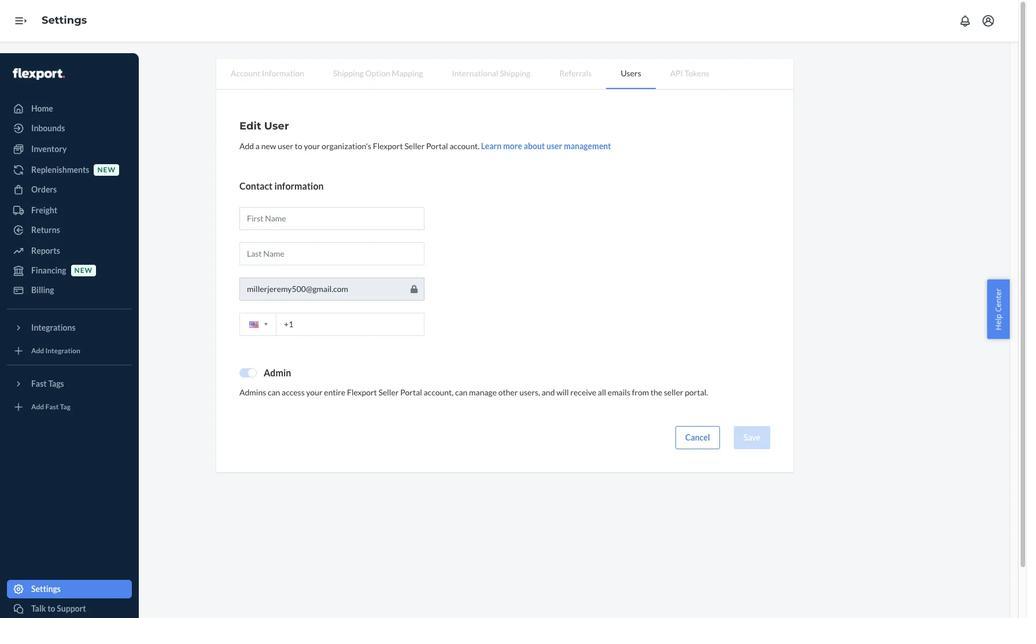 Task type: vqa. For each thing, say whether or not it's contained in the screenshot.
Give
no



Task type: describe. For each thing, give the bounding box(es) containing it.
1 can from the left
[[268, 387, 280, 397]]

open account menu image
[[981, 14, 995, 28]]

a
[[256, 141, 260, 151]]

mapping
[[392, 68, 423, 78]]

fast inside "link"
[[45, 403, 59, 411]]

new for replenishments
[[97, 166, 116, 174]]

home
[[31, 104, 53, 113]]

emails
[[608, 387, 630, 397]]

account information
[[231, 68, 304, 78]]

reports
[[31, 246, 60, 256]]

portal.
[[685, 387, 708, 397]]

center
[[993, 288, 1004, 312]]

1 vertical spatial seller
[[379, 387, 399, 397]]

tag
[[60, 403, 71, 411]]

shipping option mapping tab
[[319, 59, 437, 88]]

account,
[[424, 387, 454, 397]]

talk
[[31, 604, 46, 614]]

tokens
[[685, 68, 709, 78]]

billing
[[31, 285, 54, 295]]

help
[[993, 314, 1004, 330]]

1 (702) 123-4567 telephone field
[[239, 313, 424, 336]]

about
[[524, 141, 545, 151]]

First Name text field
[[239, 207, 424, 230]]

other
[[498, 387, 518, 397]]

referrals
[[559, 68, 592, 78]]

information
[[262, 68, 304, 78]]

api
[[670, 68, 683, 78]]

fast tags button
[[7, 375, 132, 393]]

option
[[365, 68, 390, 78]]

seller
[[664, 387, 683, 397]]

returns link
[[7, 221, 132, 239]]

reports link
[[7, 242, 132, 260]]

1 vertical spatial your
[[306, 387, 322, 397]]

inbounds link
[[7, 119, 132, 138]]

open navigation image
[[14, 14, 28, 28]]

admins
[[239, 387, 266, 397]]

learn more about user management button
[[481, 141, 611, 152]]

users
[[621, 68, 641, 78]]

add fast tag
[[31, 403, 71, 411]]

2 shipping from the left
[[500, 68, 530, 78]]

inbounds
[[31, 123, 65, 133]]

save button
[[734, 426, 770, 449]]

admin
[[264, 367, 291, 378]]

tab list containing account information
[[216, 59, 793, 90]]

and
[[542, 387, 555, 397]]

international shipping
[[452, 68, 530, 78]]

api tokens
[[670, 68, 709, 78]]

flexport logo image
[[13, 68, 65, 80]]

add for add fast tag
[[31, 403, 44, 411]]

open notifications image
[[958, 14, 972, 28]]

integration
[[45, 347, 80, 355]]

international shipping tab
[[437, 59, 545, 88]]

united states: + 1 image
[[264, 323, 268, 326]]

access
[[282, 387, 305, 397]]

settings inside settings "link"
[[31, 584, 61, 594]]

the
[[651, 387, 662, 397]]

organization's
[[322, 141, 371, 151]]

inventory
[[31, 144, 67, 154]]

receive
[[570, 387, 596, 397]]

0 vertical spatial settings link
[[42, 14, 87, 27]]

orders link
[[7, 180, 132, 199]]

support
[[57, 604, 86, 614]]

all
[[598, 387, 606, 397]]

Last Name text field
[[239, 242, 424, 265]]

0 vertical spatial your
[[304, 141, 320, 151]]

home link
[[7, 99, 132, 118]]

cancel button
[[675, 426, 720, 449]]



Task type: locate. For each thing, give the bounding box(es) containing it.
can
[[268, 387, 280, 397], [455, 387, 467, 397]]

your left organization's
[[304, 141, 320, 151]]

1 shipping from the left
[[333, 68, 364, 78]]

users tab
[[606, 59, 656, 89]]

can left manage
[[455, 387, 467, 397]]

portal left account.
[[426, 141, 448, 151]]

add fast tag link
[[7, 398, 132, 416]]

1 vertical spatial flexport
[[347, 387, 377, 397]]

Email text field
[[239, 277, 424, 301]]

management
[[564, 141, 611, 151]]

financing
[[31, 265, 66, 275]]

seller left account,
[[379, 387, 399, 397]]

shipping right international
[[500, 68, 530, 78]]

add integration
[[31, 347, 80, 355]]

0 horizontal spatial user
[[278, 141, 293, 151]]

to up information
[[295, 141, 302, 151]]

1 user from the left
[[278, 141, 293, 151]]

settings link
[[42, 14, 87, 27], [7, 580, 132, 599]]

shipping left option
[[333, 68, 364, 78]]

learn
[[481, 141, 502, 151]]

add
[[239, 141, 254, 151], [31, 347, 44, 355], [31, 403, 44, 411]]

fast
[[31, 379, 47, 389], [45, 403, 59, 411]]

settings link right open navigation image
[[42, 14, 87, 27]]

freight
[[31, 205, 57, 215]]

admins can access your entire flexport seller portal account, can manage other users, and will receive all emails from the seller portal.
[[239, 387, 708, 397]]

add left the integration
[[31, 347, 44, 355]]

2 user from the left
[[546, 141, 562, 151]]

0 horizontal spatial portal
[[400, 387, 422, 397]]

account information tab
[[216, 59, 319, 88]]

tags
[[48, 379, 64, 389]]

add for add integration
[[31, 347, 44, 355]]

1 horizontal spatial new
[[97, 166, 116, 174]]

edit user
[[239, 120, 289, 132]]

0 vertical spatial settings
[[42, 14, 87, 27]]

lock image
[[410, 284, 418, 294]]

new right the a
[[261, 141, 276, 151]]

flexport right organization's
[[373, 141, 403, 151]]

0 vertical spatial fast
[[31, 379, 47, 389]]

fast left tag
[[45, 403, 59, 411]]

0 vertical spatial portal
[[426, 141, 448, 151]]

freight link
[[7, 201, 132, 220]]

manage
[[469, 387, 497, 397]]

user
[[264, 120, 289, 132]]

help center button
[[987, 279, 1010, 339]]

1 horizontal spatial can
[[455, 387, 467, 397]]

add down fast tags
[[31, 403, 44, 411]]

1 vertical spatial fast
[[45, 403, 59, 411]]

help center
[[993, 288, 1004, 330]]

talk to support
[[31, 604, 86, 614]]

more
[[503, 141, 522, 151]]

to right talk
[[48, 604, 55, 614]]

settings
[[42, 14, 87, 27], [31, 584, 61, 594]]

0 vertical spatial add
[[239, 141, 254, 151]]

your left entire
[[306, 387, 322, 397]]

1 vertical spatial portal
[[400, 387, 422, 397]]

can left access
[[268, 387, 280, 397]]

integrations button
[[7, 319, 132, 337]]

0 horizontal spatial new
[[74, 266, 93, 275]]

edit
[[239, 120, 261, 132]]

your
[[304, 141, 320, 151], [306, 387, 322, 397]]

settings up talk
[[31, 584, 61, 594]]

entire
[[324, 387, 345, 397]]

shipping option mapping
[[333, 68, 423, 78]]

2 can from the left
[[455, 387, 467, 397]]

tab list
[[216, 59, 793, 90]]

api tokens tab
[[656, 59, 724, 88]]

new up orders link
[[97, 166, 116, 174]]

1 horizontal spatial portal
[[426, 141, 448, 151]]

to
[[295, 141, 302, 151], [48, 604, 55, 614]]

new for financing
[[74, 266, 93, 275]]

contact
[[239, 180, 273, 191]]

to inside button
[[48, 604, 55, 614]]

settings link up support
[[7, 580, 132, 599]]

add inside "link"
[[31, 403, 44, 411]]

seller left account.
[[404, 141, 425, 151]]

0 horizontal spatial shipping
[[333, 68, 364, 78]]

replenishments
[[31, 165, 89, 175]]

1 vertical spatial add
[[31, 347, 44, 355]]

user right 'about'
[[546, 141, 562, 151]]

account.
[[450, 141, 479, 151]]

1 horizontal spatial shipping
[[500, 68, 530, 78]]

portal left account,
[[400, 387, 422, 397]]

1 vertical spatial settings link
[[7, 580, 132, 599]]

1 vertical spatial to
[[48, 604, 55, 614]]

0 vertical spatial seller
[[404, 141, 425, 151]]

from
[[632, 387, 649, 397]]

1 horizontal spatial to
[[295, 141, 302, 151]]

2 vertical spatial add
[[31, 403, 44, 411]]

shipping
[[333, 68, 364, 78], [500, 68, 530, 78]]

flexport
[[373, 141, 403, 151], [347, 387, 377, 397]]

integrations
[[31, 323, 76, 333]]

billing link
[[7, 281, 132, 300]]

cancel
[[685, 432, 710, 442]]

inventory link
[[7, 140, 132, 158]]

user down user
[[278, 141, 293, 151]]

1 horizontal spatial user
[[546, 141, 562, 151]]

contact information
[[239, 180, 324, 191]]

add for add a new user to your organization's flexport seller portal account. learn more about user management
[[239, 141, 254, 151]]

0 vertical spatial new
[[261, 141, 276, 151]]

1 vertical spatial new
[[97, 166, 116, 174]]

fast left tags
[[31, 379, 47, 389]]

user
[[278, 141, 293, 151], [546, 141, 562, 151]]

save
[[743, 432, 760, 442]]

0 horizontal spatial seller
[[379, 387, 399, 397]]

0 vertical spatial flexport
[[373, 141, 403, 151]]

portal
[[426, 141, 448, 151], [400, 387, 422, 397]]

1 vertical spatial settings
[[31, 584, 61, 594]]

settings right open navigation image
[[42, 14, 87, 27]]

referrals tab
[[545, 59, 606, 88]]

0 vertical spatial to
[[295, 141, 302, 151]]

add a new user to your organization's flexport seller portal account. learn more about user management
[[239, 141, 611, 151]]

add integration link
[[7, 342, 132, 360]]

orders
[[31, 184, 57, 194]]

2 horizontal spatial new
[[261, 141, 276, 151]]

flexport right entire
[[347, 387, 377, 397]]

fast inside dropdown button
[[31, 379, 47, 389]]

0 horizontal spatial can
[[268, 387, 280, 397]]

0 horizontal spatial to
[[48, 604, 55, 614]]

new
[[261, 141, 276, 151], [97, 166, 116, 174], [74, 266, 93, 275]]

new down reports link
[[74, 266, 93, 275]]

users,
[[519, 387, 540, 397]]

2 vertical spatial new
[[74, 266, 93, 275]]

1 horizontal spatial seller
[[404, 141, 425, 151]]

add left the a
[[239, 141, 254, 151]]

talk to support button
[[7, 600, 132, 618]]

fast tags
[[31, 379, 64, 389]]

seller
[[404, 141, 425, 151], [379, 387, 399, 397]]

account
[[231, 68, 260, 78]]

will
[[556, 387, 569, 397]]

information
[[274, 180, 324, 191]]

international
[[452, 68, 498, 78]]

returns
[[31, 225, 60, 235]]



